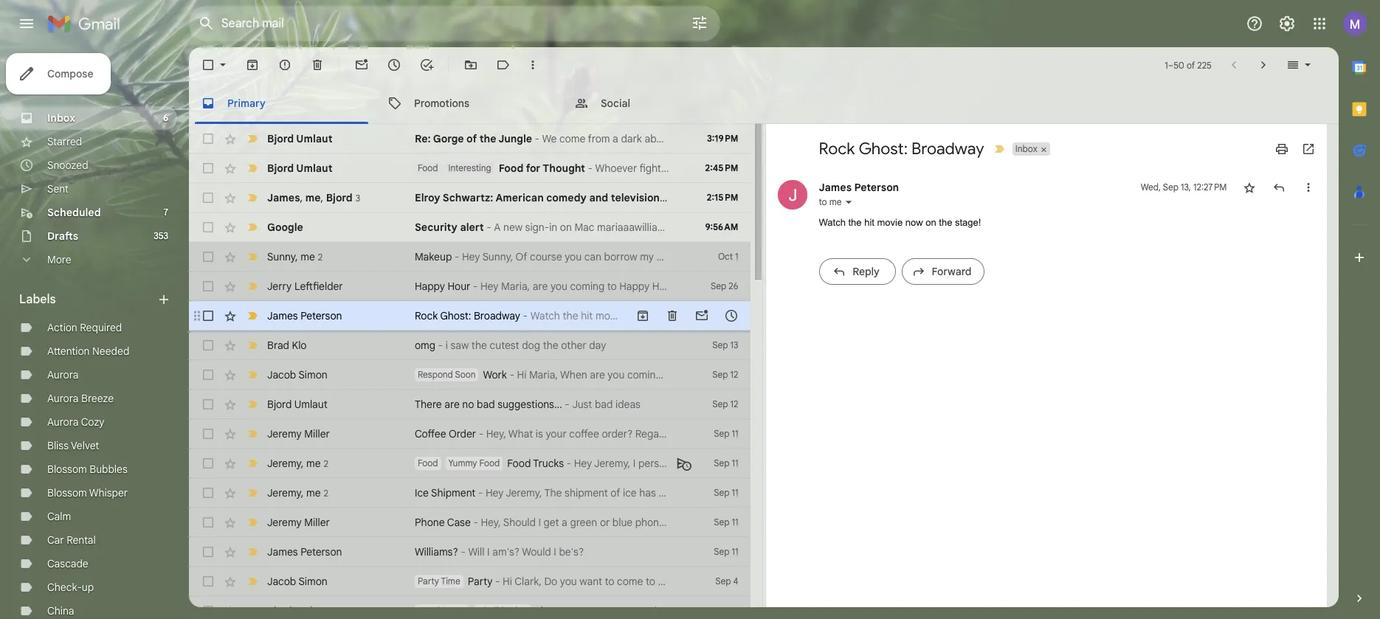 Task type: describe. For each thing, give the bounding box(es) containing it.
10 row from the top
[[189, 390, 751, 419]]

- left just
[[565, 398, 570, 411]]

2 for makeup -
[[318, 251, 323, 263]]

cutest
[[490, 339, 520, 352]]

primary
[[227, 96, 266, 110]]

peterson for williams? - will i am's? would i be's?
[[301, 546, 342, 559]]

rock ghost: broadway - watch the hit movie now on the stage!
[[415, 309, 710, 323]]

klo
[[292, 339, 307, 352]]

party inside party time party - hi clark, do you want to come to our party?
[[418, 576, 439, 587]]

show details image
[[845, 198, 854, 207]]

row containing james
[[189, 183, 751, 213]]

just
[[573, 398, 592, 411]]

sep 12 for simon
[[713, 369, 739, 380]]

- left hey
[[473, 280, 478, 293]]

cascade link
[[47, 558, 88, 571]]

miller for coffee order
[[304, 428, 330, 441]]

0 vertical spatial hit
[[865, 217, 875, 228]]

of for 225
[[1187, 59, 1196, 71]]

7 row from the top
[[189, 301, 751, 331]]

ghost: for rock ghost: broadway - watch the hit movie now on the stage!
[[440, 309, 471, 323]]

jerry
[[267, 280, 292, 293]]

0 vertical spatial maria,
[[501, 280, 530, 293]]

stage! inside row
[[681, 309, 710, 323]]

aurora link
[[47, 368, 79, 382]]

order?
[[602, 428, 633, 441]]

sep 11 for ice shipment -
[[714, 487, 739, 498]]

james peterson for rock ghost: broadway - watch the hit movie now on the stage!
[[267, 309, 342, 323]]

blossom whisper link
[[47, 487, 128, 500]]

james peterson for williams? - will i am's? would i be's?
[[267, 546, 342, 559]]

toggle split pane mode image
[[1286, 58, 1301, 72]]

yummy food
[[449, 458, 500, 469]]

- right makeup
[[455, 250, 460, 264]]

more image
[[526, 58, 541, 72]]

- right 'alert'
[[487, 221, 492, 234]]

9 row from the top
[[189, 360, 788, 390]]

bjord for the omen
[[267, 605, 292, 618]]

hey
[[481, 280, 499, 293]]

3
[[356, 192, 361, 203]]

alert
[[460, 221, 484, 234]]

schwartz:
[[443, 191, 493, 205]]

2 row from the top
[[189, 154, 751, 183]]

- left will
[[461, 546, 466, 559]]

ghost: for rock ghost: broadway
[[859, 139, 908, 159]]

rock for rock ghost: broadway
[[819, 139, 855, 159]]

1 4 from the top
[[734, 576, 739, 587]]

11 for williams? - will i am's? would i be's?
[[732, 546, 739, 558]]

social tab
[[563, 83, 749, 124]]

search mail image
[[193, 10, 220, 37]]

9:56 am
[[706, 222, 739, 233]]

aurora for aurora breeze
[[47, 392, 79, 405]]

0 vertical spatial on
[[926, 217, 937, 228]]

hit inside row
[[581, 309, 593, 323]]

food left trucks at left
[[507, 457, 531, 470]]

regards,
[[636, 428, 677, 441]]

1 horizontal spatial watch
[[819, 217, 846, 228]]

2 horizontal spatial i
[[554, 546, 557, 559]]

omg - i saw the cutest dog the other day
[[415, 339, 607, 352]]

williams?
[[415, 546, 458, 559]]

1 vertical spatial maria,
[[529, 368, 558, 382]]

- up 'dog' in the bottom left of the page
[[523, 309, 528, 323]]

hey, for should
[[481, 516, 501, 529]]

inbox button
[[1013, 143, 1039, 156]]

bjord for food for thought
[[267, 162, 294, 175]]

blue
[[613, 516, 633, 529]]

coffee
[[570, 428, 600, 441]]

phone
[[636, 516, 665, 529]]

get
[[544, 516, 559, 529]]

would
[[522, 546, 551, 559]]

archive image
[[245, 58, 260, 72]]

snoozed link
[[47, 159, 88, 172]]

- right the case
[[474, 516, 478, 529]]

- left 'i'
[[438, 339, 443, 352]]

elroy schwartz: american comedy and television writer.
[[415, 191, 695, 205]]

14 row from the top
[[189, 508, 751, 538]]

bliss velvet link
[[47, 439, 99, 453]]

snoozed
[[47, 159, 88, 172]]

1 happy from the left
[[415, 280, 445, 293]]

bjord umlaut for -
[[267, 132, 333, 145]]

action
[[47, 321, 77, 335]]

action required
[[47, 321, 122, 335]]

1 vertical spatial you
[[608, 368, 625, 382]]

0 vertical spatial 1
[[1165, 59, 1169, 71]]

0 horizontal spatial i
[[487, 546, 490, 559]]

2 sep 4 from the top
[[716, 606, 739, 617]]

writer.
[[663, 191, 695, 205]]

13
[[731, 340, 739, 351]]

7
[[164, 207, 168, 218]]

1 row from the top
[[189, 124, 751, 154]]

omen for the
[[555, 605, 584, 618]]

50
[[1174, 59, 1185, 71]]

support image
[[1246, 15, 1264, 32]]

simon for party
[[299, 575, 328, 589]]

1 50 of 225
[[1165, 59, 1212, 71]]

1 sep 4 from the top
[[716, 576, 739, 587]]

blossom whisper
[[47, 487, 128, 500]]

come
[[617, 575, 643, 589]]

umlaut for the omen
[[294, 605, 328, 618]]

to left our
[[646, 575, 656, 589]]

3 bjord umlaut from the top
[[267, 398, 328, 411]]

15 row from the top
[[189, 538, 751, 567]]

to left hour?
[[608, 280, 617, 293]]

omen for good
[[442, 606, 466, 617]]

me for 2:15 pm
[[306, 191, 321, 204]]

11 inside coffee order - hey, what is your coffee order? regards, jeremy sep 11
[[732, 428, 739, 439]]

settings image
[[1279, 15, 1297, 32]]

0 vertical spatial stage!
[[956, 217, 982, 228]]

26
[[729, 281, 739, 292]]

important according to google magic. switch
[[992, 142, 1007, 157]]

12 row from the top
[[189, 449, 751, 478]]

jeremy miller for coffee order
[[267, 428, 330, 441]]

makeup
[[415, 250, 452, 264]]

tab list containing primary
[[189, 83, 1340, 124]]

more
[[47, 253, 71, 267]]

trucks
[[533, 457, 564, 470]]

do
[[545, 575, 558, 589]]

google
[[267, 221, 303, 234]]

is
[[536, 428, 543, 441]]

2 happy from the left
[[620, 280, 650, 293]]

respond soon work - hi maria, when are you coming back to work? best, jacob
[[418, 368, 788, 382]]

calm
[[47, 510, 71, 524]]

aurora cozy
[[47, 416, 104, 429]]

other
[[561, 339, 587, 352]]

1 horizontal spatial party
[[468, 575, 493, 589]]

16 row from the top
[[189, 567, 751, 597]]

1 horizontal spatial i
[[539, 516, 541, 529]]

, for oct 1
[[295, 250, 298, 263]]

bliss
[[47, 439, 69, 453]]

day
[[589, 339, 607, 352]]

food trucks -
[[507, 457, 574, 470]]

car
[[47, 534, 64, 547]]

12:27 pm
[[1194, 182, 1228, 193]]

american
[[496, 191, 544, 205]]

aurora for aurora link
[[47, 368, 79, 382]]

0 vertical spatial now
[[906, 217, 924, 228]]

social
[[601, 96, 631, 110]]

movie inside row
[[596, 309, 624, 323]]

2 vertical spatial you
[[560, 575, 577, 589]]

reply link
[[819, 258, 896, 285]]

ideas
[[616, 398, 641, 411]]

no
[[463, 398, 474, 411]]

oct 1
[[718, 251, 739, 262]]

3:19 pm
[[707, 133, 739, 144]]

aurora cozy link
[[47, 416, 104, 429]]

2 vertical spatial are
[[445, 398, 460, 411]]

sep inside cell
[[1164, 182, 1179, 193]]

re:
[[415, 132, 431, 145]]

rock ghost: broadway
[[819, 139, 985, 159]]

jeremy , me 2 for food trucks
[[267, 457, 329, 470]]

wed, sep 13, 12:27 pm cell
[[1141, 180, 1228, 195]]

report spam image
[[278, 58, 292, 72]]

row containing jerry leftfielder
[[189, 272, 751, 301]]

promotions tab
[[376, 83, 562, 124]]

promotions
[[414, 96, 470, 110]]

0 vertical spatial are
[[533, 280, 548, 293]]

12 for jacob simon
[[731, 369, 739, 380]]

required
[[80, 321, 122, 335]]

0 vertical spatial you
[[551, 280, 568, 293]]

row containing google
[[189, 213, 751, 242]]

sunny , me 2
[[267, 250, 323, 263]]

a
[[562, 516, 568, 529]]

action required link
[[47, 321, 122, 335]]

jacob for hi maria, when are you coming back to work? best, jacob
[[267, 368, 296, 382]]

cozy
[[81, 416, 104, 429]]

row containing sunny
[[189, 242, 751, 272]]

whisper
[[89, 487, 128, 500]]

happy hour - hey maria, are you coming to happy hour?
[[415, 280, 681, 293]]

- right trucks at left
[[567, 457, 572, 470]]

suggestions...
[[498, 398, 563, 411]]

sep 13
[[713, 340, 739, 351]]

aurora for aurora cozy
[[47, 416, 79, 429]]

0 vertical spatial movie
[[878, 217, 903, 228]]

and
[[590, 191, 609, 205]]

labels image
[[496, 58, 511, 72]]

to left 'show details' icon
[[819, 196, 827, 207]]

1 horizontal spatial coming
[[628, 368, 662, 382]]

0 horizontal spatial coming
[[570, 280, 605, 293]]

phone case - hey, should i get a green or blue phone case? thanks, jer
[[415, 516, 751, 529]]

jacob for hi clark, do you want to come to our party?
[[267, 575, 296, 589]]

needed
[[92, 345, 129, 358]]

jacob simon for party
[[267, 575, 328, 589]]



Task type: vqa. For each thing, say whether or not it's contained in the screenshot.
,
yes



Task type: locate. For each thing, give the bounding box(es) containing it.
yummy
[[449, 458, 477, 469]]

, for sep 11
[[301, 486, 304, 500]]

None search field
[[189, 6, 721, 41]]

12 down best,
[[731, 399, 739, 410]]

2 miller from the top
[[304, 516, 330, 529]]

1 horizontal spatial ghost:
[[859, 139, 908, 159]]

0 vertical spatial watch
[[819, 217, 846, 228]]

2 12 from the top
[[731, 399, 739, 410]]

row down schwartz:
[[189, 213, 751, 242]]

- right thought
[[588, 162, 593, 175]]

1 horizontal spatial inbox
[[1016, 143, 1038, 154]]

2 bad from the left
[[595, 398, 613, 411]]

- right order
[[479, 428, 484, 441]]

brad klo
[[267, 339, 307, 352]]

2 simon from the top
[[299, 575, 328, 589]]

rock up to me
[[819, 139, 855, 159]]

thanks,
[[698, 516, 734, 529]]

2 inside "sunny , me 2"
[[318, 251, 323, 263]]

umlaut for -
[[296, 132, 333, 145]]

green
[[570, 516, 598, 529]]

blossom for blossom whisper
[[47, 487, 87, 500]]

sep 11 up thanks,
[[714, 487, 739, 498]]

food down coffee
[[418, 458, 438, 469]]

row down order
[[189, 449, 751, 478]]

hour
[[448, 280, 471, 293]]

2 jeremy , me 2 from the top
[[267, 486, 329, 500]]

move to image
[[464, 58, 478, 72]]

are left no
[[445, 398, 460, 411]]

bliss velvet
[[47, 439, 99, 453]]

hit up day
[[581, 309, 593, 323]]

blossom down the bliss velvet at bottom left
[[47, 463, 87, 476]]

party left 'time'
[[418, 576, 439, 587]]

i left the be's?
[[554, 546, 557, 559]]

3 aurora from the top
[[47, 416, 79, 429]]

None checkbox
[[201, 191, 216, 205], [201, 220, 216, 235], [201, 309, 216, 323], [201, 456, 216, 471], [201, 486, 216, 501], [201, 515, 216, 530], [201, 545, 216, 560], [201, 191, 216, 205], [201, 220, 216, 235], [201, 309, 216, 323], [201, 456, 216, 471], [201, 486, 216, 501], [201, 515, 216, 530], [201, 545, 216, 560]]

work?
[[702, 368, 730, 382]]

happy left hour?
[[620, 280, 650, 293]]

movie up reply
[[878, 217, 903, 228]]

to right back
[[690, 368, 700, 382]]

wed, sep 13, 12:27 pm
[[1141, 182, 1228, 193]]

1 vertical spatial of
[[467, 132, 477, 145]]

1 horizontal spatial hit
[[865, 217, 875, 228]]

broadway for rock ghost: broadway - watch the hit movie now on the stage!
[[474, 309, 521, 323]]

broadway left important according to google magic. switch
[[912, 139, 985, 159]]

row up yummy food
[[189, 419, 751, 449]]

1 horizontal spatial happy
[[620, 280, 650, 293]]

of for the
[[467, 132, 477, 145]]

television
[[611, 191, 660, 205]]

jeremy
[[267, 428, 302, 441], [679, 428, 713, 441], [267, 457, 301, 470], [267, 486, 301, 500], [267, 516, 302, 529]]

attention
[[47, 345, 90, 358]]

11 down best,
[[732, 428, 739, 439]]

1 vertical spatial blossom
[[47, 487, 87, 500]]

0 vertical spatial 2
[[318, 251, 323, 263]]

want
[[580, 575, 603, 589]]

0 horizontal spatial 1
[[735, 251, 739, 262]]

1 horizontal spatial omen
[[555, 605, 584, 618]]

0 horizontal spatial inbox
[[47, 112, 75, 125]]

makeup -
[[415, 250, 462, 264]]

11 for phone case - hey, should i get a green or blue phone case? thanks, jer
[[732, 517, 739, 528]]

me for oct 1
[[301, 250, 315, 263]]

row up will
[[189, 508, 751, 538]]

elroy
[[415, 191, 441, 205]]

am's?
[[493, 546, 520, 559]]

2 bjord umlaut from the top
[[267, 162, 333, 175]]

2 aurora from the top
[[47, 392, 79, 405]]

good omen
[[418, 606, 466, 617]]

1 bad from the left
[[477, 398, 495, 411]]

food for thought -
[[499, 162, 596, 175]]

1 aurora from the top
[[47, 368, 79, 382]]

0 vertical spatial jeremy , me 2
[[267, 457, 329, 470]]

0 horizontal spatial rock
[[415, 309, 438, 323]]

comedy
[[547, 191, 587, 205]]

happy left hour at the top left
[[415, 280, 445, 293]]

3 row from the top
[[189, 183, 751, 213]]

0 vertical spatial jacob simon
[[267, 368, 328, 382]]

miller for phone case
[[304, 516, 330, 529]]

tab list
[[1340, 47, 1381, 566], [189, 83, 1340, 124]]

1 jeremy miller from the top
[[267, 428, 330, 441]]

- down want
[[586, 605, 591, 618]]

add to tasks image
[[419, 58, 434, 72]]

4 11 from the top
[[732, 517, 739, 528]]

party
[[468, 575, 493, 589], [418, 576, 439, 587]]

good
[[418, 606, 440, 617]]

1 vertical spatial broadway
[[474, 309, 521, 323]]

row down the soon
[[189, 390, 751, 419]]

0 vertical spatial hey,
[[486, 428, 506, 441]]

sep 12
[[713, 369, 739, 380], [713, 399, 739, 410]]

of inside row
[[467, 132, 477, 145]]

1 vertical spatial ghost:
[[440, 309, 471, 323]]

2 vertical spatial aurora
[[47, 416, 79, 429]]

, for 2:15 pm
[[300, 191, 303, 204]]

hi for hi maria, when are you coming back to work? best, jacob
[[517, 368, 527, 382]]

0 vertical spatial simon
[[299, 368, 328, 382]]

inbox
[[47, 112, 75, 125], [1016, 143, 1038, 154]]

you up the rock ghost: broadway - watch the hit movie now on the stage!
[[551, 280, 568, 293]]

aurora down aurora link
[[47, 392, 79, 405]]

row containing brad klo
[[189, 331, 751, 360]]

row
[[189, 124, 751, 154], [189, 154, 751, 183], [189, 183, 751, 213], [189, 213, 751, 242], [189, 242, 751, 272], [189, 272, 751, 301], [189, 301, 751, 331], [189, 331, 751, 360], [189, 360, 788, 390], [189, 390, 751, 419], [189, 419, 751, 449], [189, 449, 751, 478], [189, 478, 751, 508], [189, 508, 751, 538], [189, 538, 751, 567], [189, 567, 751, 597], [189, 597, 751, 620]]

rock
[[819, 139, 855, 159], [415, 309, 438, 323]]

sep 12 for umlaut
[[713, 399, 739, 410]]

sunny
[[267, 250, 295, 263]]

china
[[47, 605, 74, 618]]

1 vertical spatial hi
[[503, 575, 512, 589]]

1 11 from the top
[[732, 428, 739, 439]]

miller
[[304, 428, 330, 441], [304, 516, 330, 529]]

car rental
[[47, 534, 96, 547]]

rock for rock ghost: broadway - watch the hit movie now on the stage!
[[415, 309, 438, 323]]

bjord for -
[[267, 132, 294, 145]]

delete image
[[310, 58, 325, 72]]

1 vertical spatial coming
[[628, 368, 662, 382]]

1 vertical spatial jeremy miller
[[267, 516, 330, 529]]

1 horizontal spatial 1
[[1165, 59, 1169, 71]]

food right yummy
[[480, 458, 500, 469]]

row down makeup -
[[189, 272, 751, 301]]

sep 12 down sep 13
[[713, 369, 739, 380]]

11 row from the top
[[189, 419, 751, 449]]

0 vertical spatial ghost:
[[859, 139, 908, 159]]

you up ideas
[[608, 368, 625, 382]]

row up the soon
[[189, 331, 751, 360]]

party right 'time'
[[468, 575, 493, 589]]

0 vertical spatial 12
[[731, 369, 739, 380]]

- right "work"
[[510, 368, 515, 382]]

1 jacob simon from the top
[[267, 368, 328, 382]]

rock inside row
[[415, 309, 438, 323]]

sep 11 down thanks,
[[714, 546, 739, 558]]

hey, left what
[[486, 428, 506, 441]]

snooze image
[[387, 58, 402, 72]]

thought
[[543, 162, 585, 175]]

sep 4
[[716, 576, 739, 587], [716, 606, 739, 617]]

sep 26
[[711, 281, 739, 292]]

Not starred checkbox
[[1242, 180, 1257, 195]]

bad right just
[[595, 398, 613, 411]]

1 sep 12 from the top
[[713, 369, 739, 380]]

1 horizontal spatial hi
[[517, 368, 527, 382]]

peterson
[[855, 181, 900, 194], [301, 309, 342, 323], [301, 546, 342, 559]]

security
[[415, 221, 458, 234]]

0 horizontal spatial of
[[467, 132, 477, 145]]

on inside row
[[648, 309, 660, 323]]

2:45 pm
[[705, 162, 739, 174]]

2 vertical spatial peterson
[[301, 546, 342, 559]]

1 vertical spatial inbox
[[1016, 143, 1038, 154]]

coffee order - hey, what is your coffee order? regards, jeremy sep 11
[[415, 428, 739, 441]]

2 jeremy miller from the top
[[267, 516, 330, 529]]

1 vertical spatial jeremy , me 2
[[267, 486, 329, 500]]

0 horizontal spatial watch
[[531, 309, 560, 323]]

2:15 pm
[[707, 192, 739, 203]]

blossom up calm
[[47, 487, 87, 500]]

there
[[415, 398, 442, 411]]

11 right has scheduled message icon
[[732, 458, 739, 469]]

toolbar
[[628, 309, 746, 323]]

bjord umlaut
[[267, 132, 333, 145], [267, 162, 333, 175], [267, 398, 328, 411], [267, 605, 328, 618]]

row down 'alert'
[[189, 242, 751, 272]]

0 horizontal spatial movie
[[596, 309, 624, 323]]

0 vertical spatial sep 4
[[716, 576, 739, 587]]

scheduled link
[[47, 206, 101, 219]]

sent link
[[47, 182, 69, 196]]

1 vertical spatial aurora
[[47, 392, 79, 405]]

movie up day
[[596, 309, 624, 323]]

you right the "do"
[[560, 575, 577, 589]]

0 vertical spatial of
[[1187, 59, 1196, 71]]

inbox inside inbox button
[[1016, 143, 1038, 154]]

party time party - hi clark, do you want to come to our party?
[[418, 575, 707, 589]]

1 simon from the top
[[299, 368, 328, 382]]

advanced search options image
[[685, 8, 715, 38]]

inbox right important according to google magic. switch
[[1016, 143, 1038, 154]]

of right gorge
[[467, 132, 477, 145]]

row down 'time'
[[189, 597, 751, 620]]

- right jungle in the left of the page
[[535, 132, 540, 145]]

rock up omg
[[415, 309, 438, 323]]

party?
[[677, 575, 707, 589]]

0 vertical spatial rock
[[819, 139, 855, 159]]

soon
[[455, 369, 476, 380]]

3 11 from the top
[[732, 487, 739, 498]]

cascade
[[47, 558, 88, 571]]

1 12 from the top
[[731, 369, 739, 380]]

food down re:
[[418, 162, 438, 174]]

are
[[533, 280, 548, 293], [590, 368, 605, 382], [445, 398, 460, 411]]

main menu image
[[18, 15, 35, 32]]

- down williams? - will i am's? would i be's? at the left bottom
[[495, 575, 500, 589]]

jeremy , me 2 for -
[[267, 486, 329, 500]]

0 horizontal spatial omen
[[442, 606, 466, 617]]

car rental link
[[47, 534, 96, 547]]

inbox link
[[47, 112, 75, 125]]

the omen -
[[535, 605, 594, 618]]

0 horizontal spatial hi
[[503, 575, 512, 589]]

umlaut for food for thought
[[296, 162, 333, 175]]

13,
[[1181, 182, 1192, 193]]

food left for
[[499, 162, 524, 175]]

blossom bubbles link
[[47, 463, 128, 476]]

0 vertical spatial 4
[[734, 576, 739, 587]]

sep 11 right has scheduled message icon
[[714, 458, 739, 469]]

1 horizontal spatial bad
[[595, 398, 613, 411]]

1 vertical spatial simon
[[299, 575, 328, 589]]

blossom bubbles
[[47, 463, 128, 476]]

11 right case?
[[732, 517, 739, 528]]

2 sep 12 from the top
[[713, 399, 739, 410]]

1 vertical spatial on
[[648, 309, 660, 323]]

Search mail text field
[[222, 16, 650, 31]]

jeremy miller for phone case
[[267, 516, 330, 529]]

watch the hit movie now on the stage!
[[819, 217, 982, 228]]

12 for bjord umlaut
[[731, 399, 739, 410]]

1 vertical spatial sep 12
[[713, 399, 739, 410]]

to
[[819, 196, 827, 207], [608, 280, 617, 293], [690, 368, 700, 382], [605, 575, 615, 589], [646, 575, 656, 589]]

row down will
[[189, 567, 751, 597]]

hi left clark, on the bottom left of the page
[[503, 575, 512, 589]]

row up saw
[[189, 301, 751, 331]]

coming
[[570, 280, 605, 293], [628, 368, 662, 382]]

1 vertical spatial 2
[[324, 458, 329, 469]]

0 vertical spatial inbox
[[47, 112, 75, 125]]

4 sep 11 from the top
[[714, 546, 739, 558]]

omen right good
[[442, 606, 466, 617]]

1 vertical spatial hit
[[581, 309, 593, 323]]

1 vertical spatial now
[[626, 309, 646, 323]]

4 row from the top
[[189, 213, 751, 242]]

jacob simon
[[267, 368, 328, 382], [267, 575, 328, 589]]

6 row from the top
[[189, 272, 751, 301]]

inbox up 'starred' link
[[47, 112, 75, 125]]

353
[[154, 230, 168, 241]]

sep 12 down 'work?'
[[713, 399, 739, 410]]

2 for ice shipment -
[[324, 488, 329, 499]]

3 sep 11 from the top
[[714, 517, 739, 528]]

1 horizontal spatial now
[[906, 217, 924, 228]]

has scheduled message image
[[677, 456, 692, 471]]

jerry leftfielder
[[267, 280, 343, 293]]

toolbar inside row
[[628, 309, 746, 323]]

0 vertical spatial peterson
[[855, 181, 900, 194]]

sep inside coffee order - hey, what is your coffee order? regards, jeremy sep 11
[[714, 428, 730, 439]]

check-up
[[47, 581, 94, 594]]

watch down to me
[[819, 217, 846, 228]]

primary tab
[[189, 83, 374, 124]]

broadway inside row
[[474, 309, 521, 323]]

coffee
[[415, 428, 446, 441]]

1 vertical spatial rock
[[415, 309, 438, 323]]

1 vertical spatial stage!
[[681, 309, 710, 323]]

0 vertical spatial coming
[[570, 280, 605, 293]]

simon for work
[[299, 368, 328, 382]]

11 down jer
[[732, 546, 739, 558]]

hi right "work"
[[517, 368, 527, 382]]

re: gorge of the jungle -
[[415, 132, 542, 145]]

stage!
[[956, 217, 982, 228], [681, 309, 710, 323]]

0 vertical spatial james peterson
[[819, 181, 900, 194]]

1 vertical spatial sep 4
[[716, 606, 739, 617]]

sep 11 right case?
[[714, 517, 739, 528]]

your
[[546, 428, 567, 441]]

inbox for inbox button
[[1016, 143, 1038, 154]]

11 for ice shipment -
[[732, 487, 739, 498]]

0 horizontal spatial now
[[626, 309, 646, 323]]

older image
[[1257, 58, 1272, 72]]

1 blossom from the top
[[47, 463, 87, 476]]

1 vertical spatial peterson
[[301, 309, 342, 323]]

bjord umlaut for the omen
[[267, 605, 328, 618]]

17 row from the top
[[189, 597, 751, 620]]

1 horizontal spatial stage!
[[956, 217, 982, 228]]

1 vertical spatial 4
[[734, 606, 739, 617]]

will
[[468, 546, 485, 559]]

row up 'alert'
[[189, 183, 751, 213]]

of right 50
[[1187, 59, 1196, 71]]

1 vertical spatial watch
[[531, 309, 560, 323]]

i right will
[[487, 546, 490, 559]]

labels
[[19, 292, 56, 307]]

1 vertical spatial are
[[590, 368, 605, 382]]

peterson for rock ghost: broadway - watch the hit movie now on the stage!
[[301, 309, 342, 323]]

maria, left when
[[529, 368, 558, 382]]

row down cutest
[[189, 360, 788, 390]]

0 vertical spatial blossom
[[47, 463, 87, 476]]

aurora breeze
[[47, 392, 114, 405]]

1 left 50
[[1165, 59, 1169, 71]]

or
[[600, 516, 610, 529]]

0 vertical spatial miller
[[304, 428, 330, 441]]

2 11 from the top
[[732, 458, 739, 469]]

0 vertical spatial sep 12
[[713, 369, 739, 380]]

inbox inside labels navigation
[[47, 112, 75, 125]]

1 vertical spatial 1
[[735, 251, 739, 262]]

1 horizontal spatial on
[[926, 217, 937, 228]]

i left the get
[[539, 516, 541, 529]]

0 horizontal spatial happy
[[415, 280, 445, 293]]

hour?
[[653, 280, 681, 293]]

hey, left should
[[481, 516, 501, 529]]

2 4 from the top
[[734, 606, 739, 617]]

me for sep 11
[[306, 486, 321, 500]]

12 right 'work?'
[[731, 369, 739, 380]]

our
[[658, 575, 674, 589]]

jacob simon for work
[[267, 368, 328, 382]]

coming up the rock ghost: broadway - watch the hit movie now on the stage!
[[570, 280, 605, 293]]

blossom for blossom bubbles
[[47, 463, 87, 476]]

labels heading
[[19, 292, 157, 307]]

1 bjord umlaut from the top
[[267, 132, 333, 145]]

1 right the "oct"
[[735, 251, 739, 262]]

0 vertical spatial jeremy miller
[[267, 428, 330, 441]]

row up interesting
[[189, 124, 751, 154]]

- right the shipment at the left bottom
[[478, 487, 483, 500]]

labels navigation
[[0, 47, 189, 620]]

1 inside row
[[735, 251, 739, 262]]

5 row from the top
[[189, 242, 751, 272]]

1 vertical spatial jacob simon
[[267, 575, 328, 589]]

aurora up bliss
[[47, 416, 79, 429]]

2 sep 11 from the top
[[714, 487, 739, 498]]

inbox for the inbox link
[[47, 112, 75, 125]]

watch inside row
[[531, 309, 560, 323]]

security alert -
[[415, 221, 494, 234]]

ghost:
[[859, 139, 908, 159], [440, 309, 471, 323]]

to right want
[[605, 575, 615, 589]]

scheduled
[[47, 206, 101, 219]]

broadway up cutest
[[474, 309, 521, 323]]

1 miller from the top
[[304, 428, 330, 441]]

now inside row
[[626, 309, 646, 323]]

0 horizontal spatial stage!
[[681, 309, 710, 323]]

8 row from the top
[[189, 331, 751, 360]]

sep 11 for williams? - will i am's? would i be's?
[[714, 546, 739, 558]]

watch down happy hour - hey maria, are you coming to happy hour?
[[531, 309, 560, 323]]

0 vertical spatial broadway
[[912, 139, 985, 159]]

sep 11 for phone case - hey, should i get a green or blue phone case? thanks, jer
[[714, 517, 739, 528]]

1 vertical spatial 12
[[731, 399, 739, 410]]

1 horizontal spatial are
[[533, 280, 548, 293]]

1 vertical spatial movie
[[596, 309, 624, 323]]

shipment
[[431, 487, 476, 500]]

should
[[503, 516, 536, 529]]

rock ghost: broadway main content
[[189, 47, 1340, 620]]

2 blossom from the top
[[47, 487, 87, 500]]

2 vertical spatial 2
[[324, 488, 329, 499]]

maria, right hey
[[501, 280, 530, 293]]

0 horizontal spatial bad
[[477, 398, 495, 411]]

maria,
[[501, 280, 530, 293], [529, 368, 558, 382]]

are right when
[[590, 368, 605, 382]]

1 horizontal spatial broadway
[[912, 139, 985, 159]]

james
[[819, 181, 852, 194], [267, 191, 300, 204], [267, 309, 298, 323], [267, 546, 298, 559]]

back
[[665, 368, 687, 382]]

11 up jer
[[732, 487, 739, 498]]

brad
[[267, 339, 289, 352]]

bjord umlaut for food for thought
[[267, 162, 333, 175]]

0 vertical spatial hi
[[517, 368, 527, 382]]

0 horizontal spatial on
[[648, 309, 660, 323]]

0 horizontal spatial ghost:
[[440, 309, 471, 323]]

1 sep 11 from the top
[[714, 458, 739, 469]]

aurora down the attention
[[47, 368, 79, 382]]

the
[[480, 132, 497, 145], [849, 217, 862, 228], [940, 217, 953, 228], [563, 309, 579, 323], [663, 309, 678, 323], [472, 339, 487, 352], [543, 339, 559, 352]]

bad right no
[[477, 398, 495, 411]]

row up schwartz:
[[189, 154, 751, 183]]

1 vertical spatial hey,
[[481, 516, 501, 529]]

row down the case
[[189, 538, 751, 567]]

13 row from the top
[[189, 478, 751, 508]]

best,
[[733, 368, 757, 382]]

0 horizontal spatial are
[[445, 398, 460, 411]]

broadway for rock ghost: broadway
[[912, 139, 985, 159]]

None checkbox
[[201, 58, 216, 72], [201, 131, 216, 146], [201, 161, 216, 176], [201, 250, 216, 264], [201, 279, 216, 294], [201, 338, 216, 353], [201, 368, 216, 383], [201, 397, 216, 412], [201, 427, 216, 442], [201, 574, 216, 589], [201, 604, 216, 619], [201, 58, 216, 72], [201, 131, 216, 146], [201, 161, 216, 176], [201, 250, 216, 264], [201, 279, 216, 294], [201, 338, 216, 353], [201, 368, 216, 383], [201, 397, 216, 412], [201, 427, 216, 442], [201, 574, 216, 589], [201, 604, 216, 619]]

now
[[906, 217, 924, 228], [626, 309, 646, 323]]

omen right the
[[555, 605, 584, 618]]

drafts
[[47, 230, 78, 243]]

row down yummy food
[[189, 478, 751, 508]]

0 horizontal spatial hit
[[581, 309, 593, 323]]

gorge
[[433, 132, 464, 145]]

gmail image
[[47, 9, 128, 38]]

0 vertical spatial aurora
[[47, 368, 79, 382]]

hi for hi clark, do you want to come to our party?
[[503, 575, 512, 589]]

5 11 from the top
[[732, 546, 739, 558]]

1 jeremy , me 2 from the top
[[267, 457, 329, 470]]

hey, for what
[[486, 428, 506, 441]]

are up the rock ghost: broadway - watch the hit movie now on the stage!
[[533, 280, 548, 293]]

2 horizontal spatial are
[[590, 368, 605, 382]]

2 jacob simon from the top
[[267, 575, 328, 589]]

4 bjord umlaut from the top
[[267, 605, 328, 618]]



